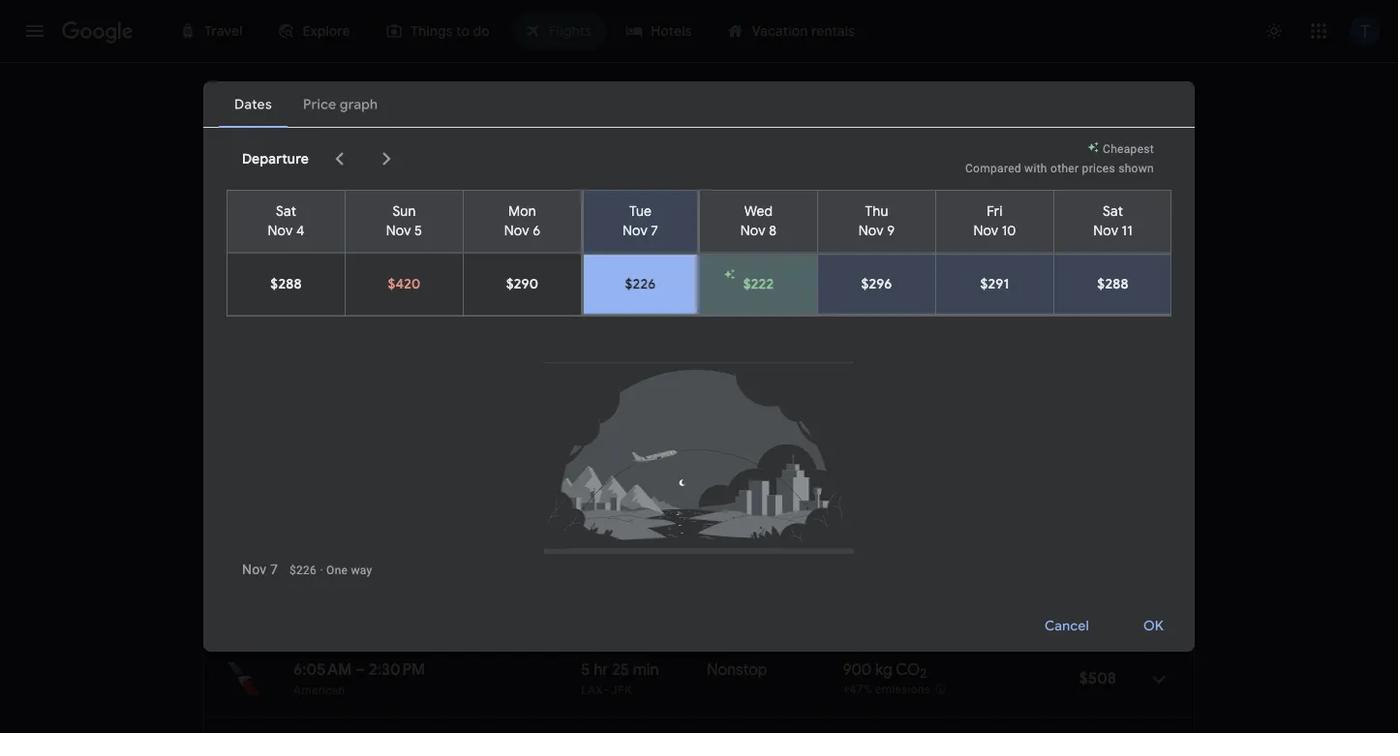 Task type: vqa. For each thing, say whether or not it's contained in the screenshot.
'$174'
no



Task type: locate. For each thing, give the bounding box(es) containing it.
(1)
[[300, 201, 316, 218]]

nov inside tue nov 7
[[623, 222, 648, 239]]

you right pays
[[461, 375, 483, 391]]

date
[[968, 281, 998, 298]]

price inside button
[[1102, 281, 1135, 298]]

duration
[[1159, 201, 1215, 218]]

0 vertical spatial nov 7
[[349, 275, 385, 293]]

nonstop
[[707, 514, 768, 534], [707, 660, 768, 680]]

all
[[240, 201, 256, 218]]

the left difference
[[486, 375, 506, 391]]

2 horizontal spatial 7
[[651, 222, 659, 239]]

the right if
[[588, 375, 608, 391]]

1 vertical spatial price
[[300, 465, 327, 479]]

1 horizontal spatial sat
[[1103, 203, 1124, 220]]

lax inside 5 hr 25 min lax – jfk
[[581, 683, 603, 697]]

2 inside "900 kg co 2"
[[920, 666, 927, 682]]

6:05 am
[[294, 660, 352, 680]]

nonstop flight. element
[[707, 514, 768, 537], [707, 660, 768, 682]]

the
[[486, 375, 506, 391], [588, 375, 608, 391]]

7 left $420
[[378, 275, 385, 293]]

min inside 5 hr 25 min lax – jfk
[[633, 660, 659, 680]]

0 horizontal spatial sat
[[276, 203, 296, 220]]

hr inside the 5 hr 32 min lax – ewr
[[594, 514, 609, 534]]

0 vertical spatial nonstop
[[707, 514, 768, 534]]

min right '25'
[[633, 660, 659, 680]]

min right 32
[[633, 514, 659, 534]]

$420
[[388, 275, 421, 293]]

carry-
[[359, 201, 400, 218]]

co
[[896, 660, 920, 680]]

on for based
[[283, 465, 297, 479]]

sat up 11
[[1103, 203, 1124, 220]]

$294
[[1082, 596, 1117, 616]]

7
[[651, 222, 659, 239], [378, 275, 385, 293], [270, 561, 278, 577]]

nov inside fri nov 10
[[974, 222, 999, 239]]

date grid button
[[917, 272, 1043, 307]]

0 vertical spatial lax
[[581, 538, 603, 552]]

1 horizontal spatial price
[[1102, 281, 1135, 298]]

ewr
[[611, 538, 636, 552]]

$291
[[981, 275, 1010, 293]]

fees
[[624, 465, 648, 479]]

on inside best flights main content
[[283, 465, 297, 479]]

cheapest
[[1103, 142, 1155, 156]]

ranked based on price and convenience
[[203, 465, 421, 479]]

nov left 6
[[504, 222, 530, 239]]

lax
[[581, 538, 603, 552], [581, 683, 603, 697]]

0 horizontal spatial you
[[461, 375, 483, 391]]

493
[[843, 514, 870, 534]]

1 vertical spatial lax
[[581, 683, 603, 697]]

nov
[[268, 222, 293, 239], [386, 222, 411, 239], [504, 222, 530, 239], [623, 222, 648, 239], [741, 222, 766, 239], [859, 222, 884, 239], [974, 222, 999, 239], [1094, 222, 1119, 239], [349, 275, 374, 293], [242, 561, 267, 577]]

0 vertical spatial prices
[[1083, 162, 1116, 175]]

nov inside sat nov 11
[[1094, 222, 1119, 239]]

graph
[[1138, 281, 1176, 298]]

5 hr 25 min lax – jfk
[[581, 660, 659, 697]]

price left graph
[[1102, 281, 1135, 298]]

lax for 5 hr 25 min
[[581, 683, 603, 697]]

7 left 226 us dollars 'text box'
[[270, 561, 278, 577]]

price
[[611, 375, 642, 391], [300, 465, 327, 479]]

None search field
[[203, 89, 1248, 257]]

sat inside sat nov 11
[[1103, 203, 1124, 220]]

1 vertical spatial price
[[1102, 281, 1135, 298]]

1 horizontal spatial 2
[[669, 465, 676, 479]]

1 lax from the top
[[581, 538, 603, 552]]

min
[[633, 514, 659, 534], [633, 660, 659, 680]]

1 vertical spatial hr
[[594, 660, 609, 680]]

+47% emissions
[[843, 683, 931, 697]]

0 horizontal spatial $226
[[290, 563, 317, 577]]

0 horizontal spatial price
[[685, 201, 718, 218]]

sat left (1)
[[276, 203, 296, 220]]

– left 2:30 pm text field
[[356, 660, 365, 680]]

2 nonstop from the top
[[707, 660, 768, 680]]

lax inside the 5 hr 32 min lax – ewr
[[581, 538, 603, 552]]

1 horizontal spatial and
[[815, 465, 835, 479]]

2 horizontal spatial 2
[[920, 666, 927, 682]]

on left bag
[[400, 201, 416, 218]]

1 vertical spatial on
[[283, 465, 297, 479]]

tue
[[630, 203, 652, 220]]

0 vertical spatial $226
[[625, 275, 656, 293]]

1 vertical spatial min
[[633, 660, 659, 680]]

1 vertical spatial emissions
[[876, 683, 931, 697]]

5 inside 'sun nov 5'
[[415, 222, 423, 239]]

american
[[294, 683, 345, 697]]

25
[[612, 660, 630, 680]]

emissions down co
[[876, 683, 931, 697]]

nov inside mon nov 6
[[504, 222, 530, 239]]

2 inside popup button
[[364, 98, 372, 114]]

prices include required taxes + fees for 2 adults. optional charges and
[[454, 465, 838, 479]]

2
[[364, 98, 372, 114], [669, 465, 676, 479], [920, 666, 927, 682]]

nov inside wed nov 8
[[741, 222, 766, 239]]

2 sat from the left
[[1103, 203, 1124, 220]]

hr for 25
[[594, 660, 609, 680]]

$296
[[862, 275, 893, 293]]

0 vertical spatial price
[[685, 201, 718, 218]]

best flights
[[203, 436, 304, 461]]

$288 for the rightmost $288 button
[[1098, 275, 1129, 293]]

0 vertical spatial emissions
[[873, 539, 929, 552]]

0 horizontal spatial $288
[[271, 275, 302, 293]]

sat
[[276, 203, 296, 220], [1103, 203, 1124, 220]]

0 vertical spatial min
[[633, 514, 659, 534]]

0 horizontal spatial price
[[300, 465, 327, 479]]

1 vertical spatial nonstop
[[707, 660, 768, 680]]

price down flights
[[300, 465, 327, 479]]

– down total duration 5 hr 25 min. element
[[603, 683, 611, 697]]

nov for sun nov 5
[[386, 222, 411, 239]]

0 horizontal spatial prices
[[275, 275, 316, 293]]

nov down the tue
[[623, 222, 648, 239]]

0 horizontal spatial 7
[[270, 561, 278, 577]]

-
[[844, 539, 848, 552]]

5 left 32
[[581, 514, 590, 534]]

prices right other
[[1083, 162, 1116, 175]]

nov left 226 us dollars 'text box'
[[242, 561, 267, 577]]

drops
[[645, 375, 681, 391]]

difference
[[510, 375, 572, 391]]

find the best price region
[[203, 272, 1195, 323]]

Arrival time: 2:30 PM. text field
[[369, 660, 426, 680]]

5 for 5 hr 25 min
[[581, 660, 590, 680]]

min inside the 5 hr 32 min lax – ewr
[[633, 514, 659, 534]]

total duration 5 hr 25 min. element
[[581, 660, 707, 682]]

and right charges
[[815, 465, 835, 479]]

google
[[381, 375, 425, 391]]

7 inside find the best price region
[[378, 275, 385, 293]]

price graph button
[[1052, 272, 1191, 307]]

$288 left graph
[[1098, 275, 1129, 293]]

hr inside 5 hr 25 min lax – jfk
[[594, 660, 609, 680]]

1 $288 from the left
[[271, 275, 302, 293]]

emissions
[[861, 201, 925, 218]]

5 inside 5 hr 25 min lax – jfk
[[581, 660, 590, 680]]

nov left 11
[[1094, 222, 1119, 239]]

0 horizontal spatial the
[[486, 375, 506, 391]]

sat for 4
[[276, 203, 296, 220]]

2 and from the left
[[815, 465, 835, 479]]

10:28 am
[[294, 587, 358, 607]]

$288 button down 4 at the left top
[[228, 253, 345, 315]]

flights
[[248, 436, 304, 461]]

some
[[297, 375, 332, 391]]

nov inside find the best price region
[[349, 275, 374, 293]]

0 vertical spatial 7
[[651, 222, 659, 239]]

1 vertical spatial prices
[[275, 275, 316, 293]]

1 horizontal spatial you
[[717, 375, 739, 391]]

9
[[887, 222, 895, 239]]

1 vertical spatial nonstop flight. element
[[707, 660, 768, 682]]

5 inside the 5 hr 32 min lax – ewr
[[581, 514, 590, 534]]

0 horizontal spatial 2
[[364, 98, 372, 114]]

kg
[[876, 660, 893, 680]]

hr
[[594, 514, 609, 534], [594, 660, 609, 680]]

$226 left · on the bottom of page
[[290, 563, 317, 577]]

1 horizontal spatial 7
[[378, 275, 385, 293]]

– inside 5 hr 25 min lax – jfk
[[603, 683, 611, 697]]

1 vertical spatial 5
[[581, 514, 590, 534]]

other
[[1051, 162, 1079, 175]]

nov 7 left $420
[[349, 275, 385, 293]]

nov left the 8 in the top of the page
[[741, 222, 766, 239]]

2 vertical spatial 2
[[920, 666, 927, 682]]

nov inside thu nov 9
[[859, 222, 884, 239]]

6:05 am – 2:30 pm american
[[294, 660, 426, 697]]

connecting airports
[[977, 201, 1107, 218]]

– down total duration 5 hr 32 min. element
[[603, 538, 611, 552]]

2 hr from the top
[[594, 660, 609, 680]]

11
[[1122, 222, 1133, 239]]

–
[[603, 538, 611, 552], [362, 587, 371, 607], [356, 660, 365, 680], [603, 683, 611, 697]]

best flights main content
[[203, 272, 1195, 733]]

prices
[[1083, 162, 1116, 175], [275, 275, 316, 293]]

1 horizontal spatial $226
[[625, 275, 656, 293]]

mon
[[509, 203, 537, 220]]

2 lax from the top
[[581, 683, 603, 697]]

Departure time: 6:05 AM. text field
[[294, 660, 352, 680]]

thu nov 9
[[859, 203, 895, 239]]

nov down fri
[[974, 222, 999, 239]]

hr left '25'
[[594, 660, 609, 680]]

2 you from the left
[[717, 375, 739, 391]]

sat nov 4
[[268, 203, 305, 239]]

1 carry-on bag
[[350, 201, 444, 218]]

0 vertical spatial 5
[[415, 222, 423, 239]]

0 vertical spatial price
[[611, 375, 642, 391]]

nov 7 left 226 us dollars 'text box'
[[242, 561, 278, 577]]

price inside popup button
[[685, 201, 718, 218]]

nov left 4 at the left top
[[268, 222, 293, 239]]

$288 down 4 at the left top
[[271, 275, 302, 293]]

scroll left image
[[328, 147, 352, 170]]

price
[[685, 201, 718, 218], [1102, 281, 1135, 298]]

prices
[[454, 465, 488, 479]]

you
[[461, 375, 483, 391], [717, 375, 739, 391]]

2 $288 from the left
[[1098, 275, 1129, 293]]

flights,
[[335, 375, 377, 391]]

mon nov 6
[[504, 203, 541, 239]]

nov 7
[[349, 275, 385, 293], [242, 561, 278, 577]]

lax for 5 hr 32 min
[[581, 538, 603, 552]]

1 min from the top
[[633, 514, 659, 534]]

emissions right 19%
[[873, 539, 929, 552]]

based
[[247, 465, 280, 479]]

0 vertical spatial hr
[[594, 514, 609, 534]]

sat inside sat nov 4
[[276, 203, 296, 220]]

1 horizontal spatial the
[[588, 375, 608, 391]]

$226 for $226
[[625, 275, 656, 293]]

lax left 'ewr'
[[581, 538, 603, 552]]

1 sat from the left
[[276, 203, 296, 220]]

on right based
[[283, 465, 297, 479]]

7 down the tue
[[651, 222, 659, 239]]

price left drops
[[611, 375, 642, 391]]

0 horizontal spatial nov 7
[[242, 561, 278, 577]]

0 horizontal spatial on
[[283, 465, 297, 479]]

2 vertical spatial 5
[[581, 660, 590, 680]]

1 vertical spatial 7
[[378, 275, 385, 293]]

price left wed
[[685, 201, 718, 218]]

min for 5 hr 25 min
[[633, 660, 659, 680]]

1 vertical spatial 2
[[669, 465, 676, 479]]

best
[[203, 436, 244, 461]]

2 button
[[329, 89, 407, 124]]

and left the convenience
[[330, 465, 350, 479]]

sun nov 5
[[386, 203, 423, 239]]

0 vertical spatial on
[[400, 201, 416, 218]]

0 vertical spatial 2
[[364, 98, 372, 114]]

sun
[[393, 203, 416, 220]]

0 horizontal spatial and
[[330, 465, 350, 479]]

lax left jfk
[[581, 683, 603, 697]]

2 min from the top
[[633, 660, 659, 680]]

1 horizontal spatial $288
[[1098, 275, 1129, 293]]

nov left 9 on the right
[[859, 222, 884, 239]]

book.
[[743, 375, 777, 391]]

nov down sun
[[386, 222, 411, 239]]

$226 down tue nov 7
[[625, 275, 656, 293]]

ok
[[1144, 618, 1164, 635]]

prices right track
[[275, 275, 316, 293]]

stops
[[496, 201, 532, 218]]

$290
[[506, 275, 539, 293]]

$288 button down 11
[[1055, 255, 1172, 313]]

1 vertical spatial $226
[[290, 563, 317, 577]]

nov inside 'sun nov 5'
[[386, 222, 411, 239]]

10
[[1002, 222, 1017, 239]]

price for price
[[685, 201, 718, 218]]

on for carry-
[[400, 201, 416, 218]]

nov left $420
[[349, 275, 374, 293]]

$226 inside button
[[625, 275, 656, 293]]

nov inside sat nov 4
[[268, 222, 293, 239]]

1 horizontal spatial nov 7
[[349, 275, 385, 293]]

hr left 32
[[594, 514, 609, 534]]

you right after
[[717, 375, 739, 391]]

Departure time: 10:28 AM. text field
[[294, 587, 358, 607]]

1 vertical spatial nov 7
[[242, 561, 278, 577]]

1 horizontal spatial on
[[400, 201, 416, 218]]

5 down sun
[[415, 222, 423, 239]]

5 left '25'
[[581, 660, 590, 680]]

on inside popup button
[[400, 201, 416, 218]]

1 hr from the top
[[594, 514, 609, 534]]

connecting
[[977, 201, 1052, 218]]

nov 7 inside find the best price region
[[349, 275, 385, 293]]

0 vertical spatial nonstop flight. element
[[707, 514, 768, 537]]



Task type: describe. For each thing, give the bounding box(es) containing it.
1 nonstop flight. element from the top
[[707, 514, 768, 537]]

sat nov 11
[[1094, 203, 1133, 239]]

ok button
[[1121, 603, 1188, 649]]

4
[[296, 222, 305, 239]]

$296 button
[[819, 255, 936, 313]]

compared with other prices shown
[[966, 162, 1155, 175]]

10:28 am –
[[294, 587, 375, 607]]

0 horizontal spatial $288 button
[[228, 253, 345, 315]]

emissions inside 493 -19% emissions
[[873, 539, 929, 552]]

900 kg co 2
[[843, 660, 927, 682]]

all filters (1)
[[240, 201, 316, 218]]

wed
[[745, 203, 773, 220]]

1 and from the left
[[330, 465, 350, 479]]

connecting airports button
[[965, 194, 1140, 225]]

1 horizontal spatial prices
[[1083, 162, 1116, 175]]

Departure text field
[[881, 133, 1129, 185]]

226 US dollars text field
[[290, 563, 317, 577]]

ranked
[[203, 465, 244, 479]]

one
[[327, 563, 348, 577]]

nov for sat nov 11
[[1094, 222, 1119, 239]]

cancel
[[1045, 618, 1090, 635]]

nov for sat nov 4
[[268, 222, 293, 239]]

900
[[843, 660, 872, 680]]

– down way at the left bottom
[[362, 587, 371, 607]]

$226 button
[[584, 255, 697, 313]]

nov for tue nov 7
[[623, 222, 648, 239]]

2 nonstop flight. element from the top
[[707, 660, 768, 682]]

8
[[769, 222, 777, 239]]

$222
[[744, 275, 774, 293]]

1 nonstop from the top
[[707, 514, 768, 534]]

scroll right image
[[375, 147, 398, 170]]

$420 button
[[346, 253, 463, 315]]

none search field containing all filters (1)
[[203, 89, 1248, 257]]

track prices
[[236, 275, 316, 293]]

date grid
[[968, 281, 1028, 298]]

$222 button
[[700, 255, 818, 313]]

294 US dollars text field
[[1082, 596, 1117, 616]]

shown
[[1119, 162, 1155, 175]]

price graph
[[1102, 281, 1176, 298]]

way
[[351, 563, 372, 577]]

min for 5 hr 32 min
[[633, 514, 659, 534]]

duration button
[[1148, 194, 1248, 225]]

total duration 5 hr 32 min. element
[[581, 514, 707, 537]]

departure
[[242, 150, 309, 168]]

sat for 11
[[1103, 203, 1124, 220]]

if
[[576, 375, 584, 391]]

5 hr 32 min lax – ewr
[[581, 514, 659, 552]]

– inside the 5 hr 32 min lax – ewr
[[603, 538, 611, 552]]

– inside 6:05 am – 2:30 pm american
[[356, 660, 365, 680]]

prices inside find the best price region
[[275, 275, 316, 293]]

all filters (1) button
[[203, 194, 331, 225]]

convenience
[[353, 465, 421, 479]]

$508
[[1080, 668, 1117, 688]]

493 -19% emissions
[[843, 514, 929, 552]]

7 inside tue nov 7
[[651, 222, 659, 239]]

jfk
[[611, 683, 632, 697]]

adults.
[[679, 465, 716, 479]]

32
[[612, 514, 629, 534]]

thu
[[865, 203, 889, 220]]

1 the from the left
[[486, 375, 506, 391]]

taxes
[[582, 465, 611, 479]]

airlines button
[[573, 194, 666, 225]]

price for price graph
[[1102, 281, 1135, 298]]

leaves los angeles international airport at 6:05 am on tuesday, november 7 and arrives at john f. kennedy international airport at 2:30 pm on tuesday, november 7. element
[[294, 660, 426, 680]]

2 vertical spatial 7
[[270, 561, 278, 577]]

after
[[684, 375, 714, 391]]

fri nov 10
[[974, 203, 1017, 239]]

$291 button
[[937, 255, 1054, 313]]

cancel button
[[1022, 603, 1113, 649]]

airlines
[[585, 201, 633, 218]]

nov for mon nov 6
[[504, 222, 530, 239]]

nov for fri nov 10
[[974, 222, 999, 239]]

2 the from the left
[[588, 375, 608, 391]]

1 you from the left
[[461, 375, 483, 391]]

airports
[[1055, 201, 1107, 218]]

emissions button
[[849, 194, 957, 225]]

optional
[[720, 465, 765, 479]]

$288 for the left $288 button
[[271, 275, 302, 293]]

1 horizontal spatial price
[[611, 375, 642, 391]]

grid
[[1002, 281, 1028, 298]]

+47%
[[843, 683, 872, 697]]

compared
[[966, 162, 1022, 175]]

track
[[236, 275, 272, 293]]

nov for thu nov 9
[[859, 222, 884, 239]]

for
[[273, 375, 293, 391]]

times button
[[759, 194, 842, 225]]

6
[[533, 222, 541, 239]]

tue nov 7
[[623, 203, 659, 239]]

hr for 32
[[594, 514, 609, 534]]

$226 for $226 · one way
[[290, 563, 317, 577]]

$290 button
[[464, 253, 581, 315]]

charges
[[768, 465, 812, 479]]

19%
[[848, 539, 870, 552]]

price button
[[674, 194, 751, 225]]

·
[[320, 563, 323, 577]]

stops button
[[485, 194, 565, 225]]

for some flights, google pays you the difference if the price drops after you book.
[[273, 375, 777, 391]]

filters
[[260, 201, 297, 218]]

508 US dollars text field
[[1080, 668, 1117, 688]]

1
[[350, 201, 356, 218]]

5 for 5 hr 32 min
[[581, 514, 590, 534]]

nov for wed nov 8
[[741, 222, 766, 239]]

1 horizontal spatial $288 button
[[1055, 255, 1172, 313]]

wed nov 8
[[741, 203, 777, 239]]

1 carry-on bag button
[[339, 194, 477, 225]]



